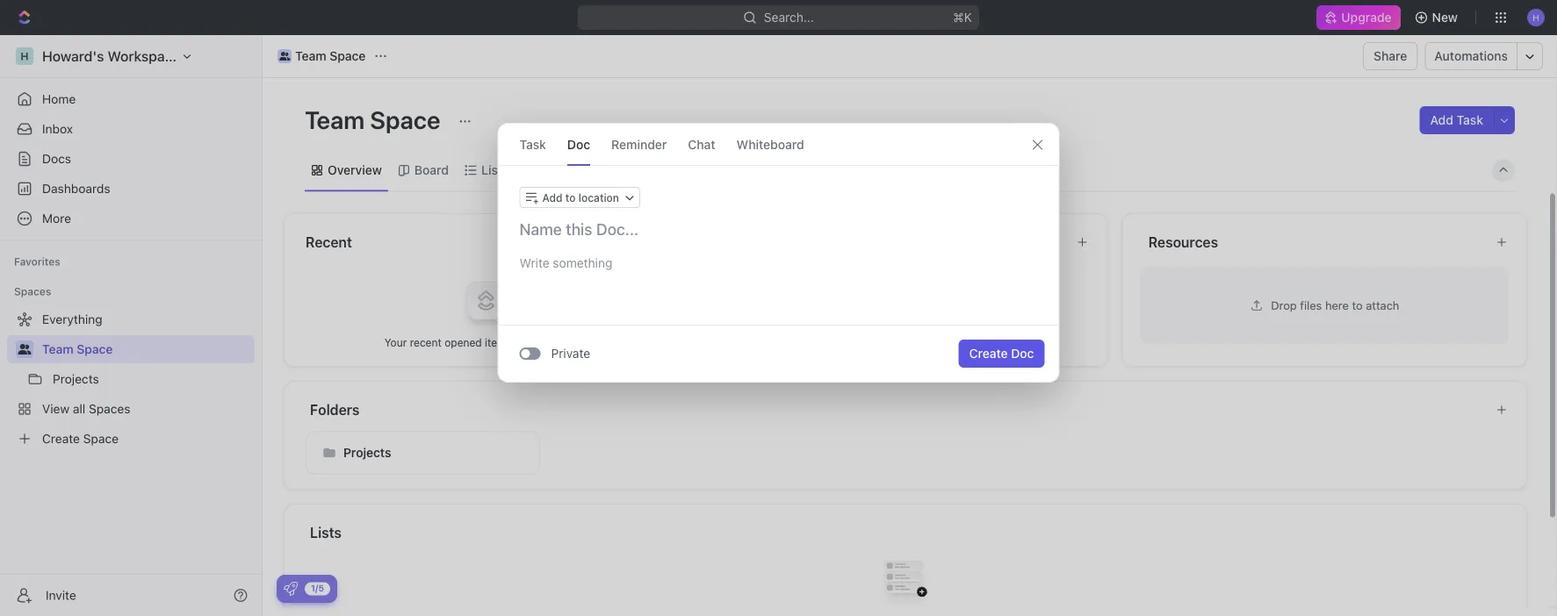 Task type: describe. For each thing, give the bounding box(es) containing it.
lists button
[[309, 522, 1506, 543]]

home
[[42, 92, 76, 106]]

files
[[1300, 299, 1322, 312]]

task inside button
[[1457, 113, 1484, 127]]

new button
[[1408, 4, 1469, 32]]

create
[[969, 347, 1008, 361]]

reminder
[[611, 137, 667, 152]]

folders
[[310, 401, 360, 418]]

show
[[534, 336, 560, 349]]

no most used docs image
[[871, 265, 941, 336]]

to inside button
[[566, 191, 576, 204]]

1 vertical spatial team
[[305, 105, 365, 134]]

overview link
[[324, 158, 382, 183]]

opened
[[445, 336, 482, 349]]

folders button
[[309, 399, 1482, 420]]

table link
[[681, 158, 716, 183]]

task button
[[520, 124, 546, 165]]

calendar
[[535, 163, 587, 177]]

you haven't added any docs to this location.
[[795, 336, 1016, 349]]

Name this Doc... field
[[499, 219, 1059, 240]]

1 horizontal spatial team space link
[[273, 46, 370, 67]]

board link
[[411, 158, 449, 183]]

task inside dialog
[[520, 137, 546, 152]]

calendar link
[[531, 158, 587, 183]]

1 vertical spatial team space
[[305, 105, 446, 134]]

attach
[[1366, 299, 1400, 312]]

chat
[[688, 137, 716, 152]]

dashboards
[[42, 181, 110, 196]]

space inside tree
[[77, 342, 113, 357]]

0 vertical spatial team space
[[295, 49, 366, 63]]

board
[[414, 163, 449, 177]]

team space tree
[[7, 306, 255, 453]]

resources button
[[1148, 231, 1482, 253]]

overview
[[328, 163, 382, 177]]

share
[[1374, 49, 1408, 63]]

0 vertical spatial team
[[295, 49, 326, 63]]

you
[[795, 336, 814, 349]]

your
[[385, 336, 407, 349]]

any
[[890, 336, 908, 349]]

add for add to location
[[542, 191, 563, 204]]

user group image inside team space tree
[[18, 344, 31, 355]]

docs inside sidebar navigation
[[42, 152, 71, 166]]

add to location button
[[520, 187, 640, 208]]

this
[[952, 336, 970, 349]]

team inside tree
[[42, 342, 73, 357]]

⌘k
[[953, 10, 972, 25]]

0 horizontal spatial doc
[[567, 137, 590, 152]]

1 horizontal spatial space
[[330, 49, 366, 63]]

added
[[856, 336, 888, 349]]

1/5
[[311, 584, 324, 594]]

favorites button
[[7, 251, 67, 272]]

sidebar navigation
[[0, 35, 263, 617]]

create doc button
[[959, 340, 1045, 368]]

location
[[579, 191, 619, 204]]

gantt link
[[616, 158, 652, 183]]



Task type: locate. For each thing, give the bounding box(es) containing it.
docs right 'any'
[[911, 336, 936, 349]]

gantt
[[620, 163, 652, 177]]

1 horizontal spatial doc
[[1011, 347, 1034, 361]]

table
[[685, 163, 716, 177]]

space
[[330, 49, 366, 63], [370, 105, 440, 134], [77, 342, 113, 357]]

0 horizontal spatial team space link
[[42, 336, 251, 364]]

0 vertical spatial task
[[1457, 113, 1484, 127]]

0 horizontal spatial space
[[77, 342, 113, 357]]

no recent items image
[[451, 265, 521, 336]]

drop
[[1271, 299, 1297, 312]]

dashboards link
[[7, 175, 255, 203]]

projects button
[[306, 431, 540, 475]]

invite
[[46, 589, 76, 603]]

your recent opened items will show here.
[[385, 336, 588, 349]]

reminder button
[[611, 124, 667, 165]]

doc up calendar
[[567, 137, 590, 152]]

upgrade
[[1342, 10, 1392, 25]]

location.
[[973, 336, 1016, 349]]

resources
[[1149, 234, 1219, 250]]

0 vertical spatial team space link
[[273, 46, 370, 67]]

inbox
[[42, 122, 73, 136]]

1 horizontal spatial add
[[1431, 113, 1454, 127]]

team space
[[295, 49, 366, 63], [305, 105, 446, 134], [42, 342, 113, 357]]

new
[[1432, 10, 1458, 25]]

automations
[[1435, 49, 1508, 63]]

list
[[481, 163, 502, 177]]

add
[[1431, 113, 1454, 127], [542, 191, 563, 204]]

to right here on the right of page
[[1352, 299, 1363, 312]]

add task button
[[1420, 106, 1494, 134]]

items
[[485, 336, 512, 349]]

team space inside tree
[[42, 342, 113, 357]]

0 vertical spatial user group image
[[279, 52, 290, 61]]

to left location
[[566, 191, 576, 204]]

add down automations button
[[1431, 113, 1454, 127]]

1 horizontal spatial to
[[939, 336, 949, 349]]

home link
[[7, 85, 255, 113]]

spaces
[[14, 285, 51, 298]]

onboarding checklist button element
[[284, 582, 298, 596]]

task up "calendar" link
[[520, 137, 546, 152]]

add to location button
[[520, 187, 640, 208]]

recent
[[410, 336, 442, 349]]

1 vertical spatial task
[[520, 137, 546, 152]]

add down "calendar" link
[[542, 191, 563, 204]]

search...
[[764, 10, 814, 25]]

no lists icon. image
[[871, 547, 941, 617]]

doc right create
[[1011, 347, 1034, 361]]

0 vertical spatial space
[[330, 49, 366, 63]]

1 horizontal spatial user group image
[[279, 52, 290, 61]]

dialog
[[498, 123, 1060, 383]]

upgrade link
[[1317, 5, 1401, 30]]

projects
[[343, 445, 391, 460]]

user group image
[[279, 52, 290, 61], [18, 344, 31, 355]]

create doc
[[969, 347, 1034, 361]]

automations button
[[1426, 43, 1517, 69]]

1 horizontal spatial task
[[1457, 113, 1484, 127]]

2 vertical spatial to
[[939, 336, 949, 349]]

1 vertical spatial space
[[370, 105, 440, 134]]

team space link inside tree
[[42, 336, 251, 364]]

0 vertical spatial doc
[[567, 137, 590, 152]]

task
[[1457, 113, 1484, 127], [520, 137, 546, 152]]

lists
[[310, 524, 342, 541]]

2 vertical spatial team space
[[42, 342, 113, 357]]

0 horizontal spatial to
[[566, 191, 576, 204]]

1 vertical spatial docs
[[911, 336, 936, 349]]

team
[[295, 49, 326, 63], [305, 105, 365, 134], [42, 342, 73, 357]]

add inside dropdown button
[[542, 191, 563, 204]]

2 vertical spatial team
[[42, 342, 73, 357]]

here
[[1325, 299, 1349, 312]]

docs down inbox
[[42, 152, 71, 166]]

1 vertical spatial team space link
[[42, 336, 251, 364]]

0 horizontal spatial task
[[520, 137, 546, 152]]

1 horizontal spatial docs
[[911, 336, 936, 349]]

1 vertical spatial to
[[1352, 299, 1363, 312]]

private
[[551, 347, 590, 361]]

recent
[[306, 234, 352, 250]]

2 horizontal spatial to
[[1352, 299, 1363, 312]]

2 vertical spatial space
[[77, 342, 113, 357]]

task down automations button
[[1457, 113, 1484, 127]]

team space link
[[273, 46, 370, 67], [42, 336, 251, 364]]

1 vertical spatial add
[[542, 191, 563, 204]]

0 vertical spatial add
[[1431, 113, 1454, 127]]

list link
[[478, 158, 502, 183]]

add task
[[1431, 113, 1484, 127]]

1 vertical spatial doc
[[1011, 347, 1034, 361]]

1 vertical spatial user group image
[[18, 344, 31, 355]]

chat button
[[688, 124, 716, 165]]

to
[[566, 191, 576, 204], [1352, 299, 1363, 312], [939, 336, 949, 349]]

docs link
[[7, 145, 255, 173]]

whiteboard button
[[737, 124, 804, 165]]

add to location
[[542, 191, 619, 204]]

2 horizontal spatial space
[[370, 105, 440, 134]]

whiteboard
[[737, 137, 804, 152]]

to left the this
[[939, 336, 949, 349]]

favorites
[[14, 256, 60, 268]]

share button
[[1363, 42, 1418, 70]]

dialog containing task
[[498, 123, 1060, 383]]

docs
[[42, 152, 71, 166], [911, 336, 936, 349]]

0 horizontal spatial add
[[542, 191, 563, 204]]

0 horizontal spatial user group image
[[18, 344, 31, 355]]

drop files here to attach
[[1271, 299, 1400, 312]]

inbox link
[[7, 115, 255, 143]]

doc
[[567, 137, 590, 152], [1011, 347, 1034, 361]]

will
[[515, 336, 531, 349]]

0 vertical spatial docs
[[42, 152, 71, 166]]

haven't
[[817, 336, 853, 349]]

0 vertical spatial to
[[566, 191, 576, 204]]

onboarding checklist button image
[[284, 582, 298, 596]]

doc inside button
[[1011, 347, 1034, 361]]

add for add task
[[1431, 113, 1454, 127]]

0 horizontal spatial docs
[[42, 152, 71, 166]]

here.
[[563, 336, 588, 349]]

doc button
[[567, 124, 590, 165]]



Task type: vqa. For each thing, say whether or not it's contained in the screenshot.
Project
no



